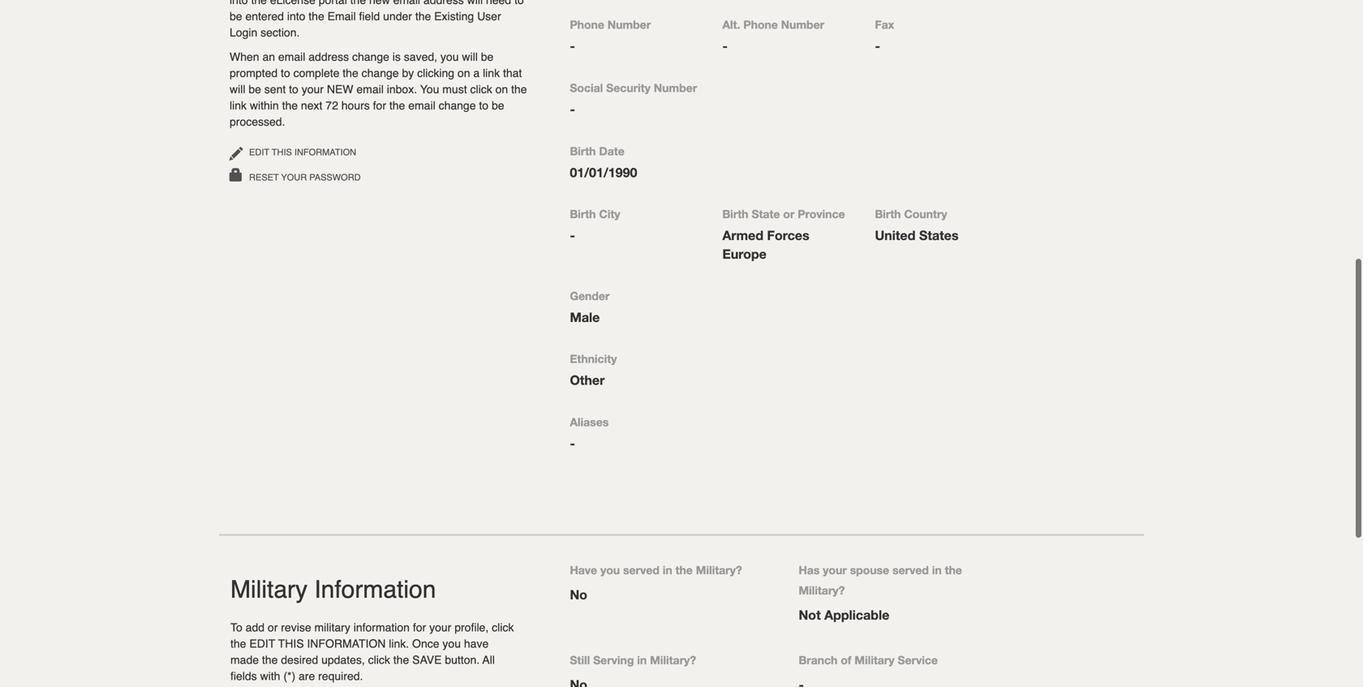 Task type: describe. For each thing, give the bounding box(es) containing it.
of
[[841, 654, 852, 667]]

to
[[230, 621, 243, 634]]

your
[[281, 173, 307, 183]]

information inside "link"
[[295, 147, 356, 157]]

birth country united states
[[875, 207, 959, 243]]

address
[[309, 50, 349, 63]]

2 vertical spatial click
[[368, 654, 390, 667]]

europe
[[723, 246, 767, 262]]

number for alt. phone number -
[[781, 18, 825, 31]]

edit this information link
[[230, 146, 356, 160]]

other
[[570, 373, 605, 388]]

lock image
[[230, 169, 247, 181]]

an
[[263, 50, 275, 63]]

birth for -
[[570, 207, 596, 221]]

applicable
[[825, 607, 890, 623]]

forces
[[767, 228, 810, 243]]

social
[[570, 81, 603, 94]]

next
[[301, 99, 323, 112]]

must
[[443, 83, 467, 96]]

fields
[[230, 670, 257, 683]]

reset your password link
[[230, 168, 361, 184]]

fax -
[[875, 18, 895, 54]]

in inside has your spouse served in the military?
[[932, 564, 942, 577]]

required.
[[318, 670, 363, 683]]

save
[[412, 654, 442, 667]]

ethnicity
[[570, 352, 617, 366]]

0 vertical spatial will
[[462, 50, 478, 63]]

branch
[[799, 654, 838, 667]]

your inside has your spouse served in the military?
[[823, 564, 847, 577]]

for inside to add or revise military information for your profile, click the edit this information link. once you have made the desired updates, click the save button. all fields with (*) are required.
[[413, 621, 426, 634]]

0 vertical spatial be
[[481, 50, 494, 63]]

edit
[[249, 637, 275, 650]]

- inside alt. phone number -
[[723, 38, 728, 54]]

- inside 'phone number -'
[[570, 38, 575, 54]]

to add or revise military information for your profile, click the edit this information link. once you have made the desired updates, click the save button. all fields with (*) are required.
[[230, 621, 514, 683]]

served inside has your spouse served in the military?
[[893, 564, 929, 577]]

have you served in the military?
[[570, 564, 742, 577]]

when an email address change is saved, you will be prompted to complete the change by clicking on a link that will be sent to your new email inbox. you must click on the link within the next 72 hours for the email change to be processed.
[[230, 50, 527, 128]]

you
[[420, 83, 439, 96]]

2 vertical spatial to
[[479, 99, 489, 112]]

or for armed
[[783, 207, 795, 221]]

- inside aliases -
[[570, 436, 575, 451]]

link.
[[389, 637, 409, 650]]

complete
[[293, 67, 340, 80]]

1 vertical spatial change
[[362, 67, 399, 80]]

or for military
[[268, 621, 278, 634]]

a
[[473, 67, 480, 80]]

clicking
[[417, 67, 455, 80]]

1 vertical spatial you
[[601, 564, 620, 577]]

social security number - birth date 01/01/1990
[[570, 81, 697, 180]]

no
[[570, 587, 588, 603]]

security
[[606, 81, 651, 94]]

you inside when an email address change is saved, you will be prompted to complete the change by clicking on a link that will be sent to your new email inbox. you must click on the link within the next 72 hours for the email change to be processed.
[[441, 50, 459, 63]]

birth city -
[[570, 207, 621, 243]]

ethnicity other
[[570, 352, 617, 388]]

birth for armed forces europe
[[723, 207, 749, 221]]

0 vertical spatial to
[[281, 67, 290, 80]]

desired
[[281, 654, 318, 667]]

fax
[[875, 18, 895, 31]]

birth inside social security number - birth date 01/01/1990
[[570, 144, 596, 158]]

birth state or province armed forces europe
[[723, 207, 845, 262]]

still serving in military?
[[570, 654, 696, 667]]

2 vertical spatial be
[[492, 99, 504, 112]]

hours
[[341, 99, 370, 112]]

1 horizontal spatial in
[[663, 564, 673, 577]]

male
[[570, 309, 600, 325]]

have
[[464, 637, 489, 650]]

0 horizontal spatial will
[[230, 83, 245, 96]]

1 vertical spatial to
[[289, 83, 299, 96]]

information
[[307, 637, 386, 650]]

made
[[230, 654, 259, 667]]

still
[[570, 654, 590, 667]]

states
[[919, 228, 959, 243]]

1 vertical spatial be
[[249, 83, 261, 96]]

sent
[[264, 83, 286, 96]]

is
[[393, 50, 401, 63]]

your inside to add or revise military information for your profile, click the edit this information link. once you have made the desired updates, click the save button. all fields with (*) are required.
[[429, 621, 452, 634]]

has your spouse served in the military?
[[799, 564, 962, 597]]

by
[[402, 67, 414, 80]]

updates,
[[321, 654, 365, 667]]

1 served from the left
[[623, 564, 660, 577]]

city
[[599, 207, 621, 221]]

new
[[327, 83, 353, 96]]

0 vertical spatial change
[[352, 50, 389, 63]]

all
[[483, 654, 495, 667]]

your inside when an email address change is saved, you will be prompted to complete the change by clicking on a link that will be sent to your new email inbox. you must click on the link within the next 72 hours for the email change to be processed.
[[302, 83, 324, 96]]

for inside when an email address change is saved, you will be prompted to complete the change by clicking on a link that will be sent to your new email inbox. you must click on the link within the next 72 hours for the email change to be processed.
[[373, 99, 386, 112]]

processed.
[[230, 115, 285, 128]]

- inside social security number - birth date 01/01/1990
[[570, 101, 575, 117]]

serving
[[593, 654, 634, 667]]

1 vertical spatial click
[[492, 621, 514, 634]]

2 horizontal spatial email
[[408, 99, 436, 112]]



Task type: locate. For each thing, give the bounding box(es) containing it.
click inside when an email address change is saved, you will be prompted to complete the change by clicking on a link that will be sent to your new email inbox. you must click on the link within the next 72 hours for the email change to be processed.
[[470, 83, 492, 96]]

not
[[799, 607, 821, 623]]

birth inside birth city -
[[570, 207, 596, 221]]

or inside birth state or province armed forces europe
[[783, 207, 795, 221]]

number right security at the left of page
[[654, 81, 697, 94]]

1 horizontal spatial served
[[893, 564, 929, 577]]

0 horizontal spatial on
[[458, 67, 470, 80]]

prompted
[[230, 67, 278, 80]]

military? inside has your spouse served in the military?
[[799, 584, 845, 597]]

number inside social security number - birth date 01/01/1990
[[654, 81, 697, 94]]

- up gender
[[570, 228, 575, 243]]

0 horizontal spatial military
[[230, 576, 308, 604]]

gender
[[570, 289, 610, 303]]

1 horizontal spatial or
[[783, 207, 795, 221]]

information
[[295, 147, 356, 157], [314, 576, 436, 604]]

0 vertical spatial your
[[302, 83, 324, 96]]

in
[[663, 564, 673, 577], [932, 564, 942, 577], [637, 654, 647, 667]]

birth up the united in the right top of the page
[[875, 207, 901, 221]]

alt. phone number -
[[723, 18, 825, 54]]

birth
[[570, 144, 596, 158], [570, 207, 596, 221], [723, 207, 749, 221], [875, 207, 901, 221]]

change down must
[[439, 99, 476, 112]]

2 vertical spatial change
[[439, 99, 476, 112]]

you up clicking
[[441, 50, 459, 63]]

01/01/1990
[[570, 165, 637, 180]]

0 vertical spatial you
[[441, 50, 459, 63]]

military?
[[696, 564, 742, 577], [799, 584, 845, 597], [650, 654, 696, 667]]

number for social security number - birth date 01/01/1990
[[654, 81, 697, 94]]

1 horizontal spatial your
[[429, 621, 452, 634]]

2 horizontal spatial number
[[781, 18, 825, 31]]

date
[[599, 144, 625, 158]]

military right of
[[855, 654, 895, 667]]

number up security at the left of page
[[608, 18, 651, 31]]

1 vertical spatial on
[[496, 83, 508, 96]]

72
[[326, 99, 338, 112]]

1 horizontal spatial phone
[[744, 18, 778, 31]]

change down is
[[362, 67, 399, 80]]

to right sent
[[289, 83, 299, 96]]

2 horizontal spatial in
[[932, 564, 942, 577]]

are
[[299, 670, 315, 683]]

number inside 'phone number -'
[[608, 18, 651, 31]]

1 horizontal spatial for
[[413, 621, 426, 634]]

1 vertical spatial email
[[357, 83, 384, 96]]

for right hours
[[373, 99, 386, 112]]

0 horizontal spatial email
[[278, 50, 305, 63]]

click right profile,
[[492, 621, 514, 634]]

0 vertical spatial information
[[295, 147, 356, 157]]

province
[[798, 207, 845, 221]]

your right has
[[823, 564, 847, 577]]

the
[[343, 67, 359, 80], [511, 83, 527, 96], [282, 99, 298, 112], [389, 99, 405, 112], [676, 564, 693, 577], [945, 564, 962, 577], [230, 637, 246, 650], [262, 654, 278, 667], [393, 654, 409, 667]]

-
[[570, 38, 575, 54], [723, 38, 728, 54], [875, 38, 880, 54], [570, 101, 575, 117], [570, 228, 575, 243], [570, 436, 575, 451]]

birth inside birth country united states
[[875, 207, 901, 221]]

- inside birth city -
[[570, 228, 575, 243]]

saved,
[[404, 50, 437, 63]]

this
[[272, 147, 292, 157]]

link up the processed.
[[230, 99, 247, 112]]

your
[[302, 83, 324, 96], [823, 564, 847, 577], [429, 621, 452, 634]]

link
[[483, 67, 500, 80], [230, 99, 247, 112]]

2 served from the left
[[893, 564, 929, 577]]

military information
[[230, 576, 436, 604]]

1 horizontal spatial email
[[357, 83, 384, 96]]

phone inside 'phone number -'
[[570, 18, 605, 31]]

information
[[354, 621, 410, 634]]

with
[[260, 670, 280, 683]]

your up the next on the top left of the page
[[302, 83, 324, 96]]

or up forces
[[783, 207, 795, 221]]

0 vertical spatial military?
[[696, 564, 742, 577]]

add
[[246, 621, 265, 634]]

- up social
[[570, 38, 575, 54]]

revise
[[281, 621, 311, 634]]

served right spouse
[[893, 564, 929, 577]]

1 horizontal spatial will
[[462, 50, 478, 63]]

birth left date
[[570, 144, 596, 158]]

reset your password
[[247, 173, 361, 183]]

or inside to add or revise military information for your profile, click the edit this information link. once you have made the desired updates, click the save button. all fields with (*) are required.
[[268, 621, 278, 634]]

have
[[570, 564, 597, 577]]

- down aliases
[[570, 436, 575, 451]]

to
[[281, 67, 290, 80], [289, 83, 299, 96], [479, 99, 489, 112]]

military up the add
[[230, 576, 308, 604]]

0 vertical spatial or
[[783, 207, 795, 221]]

number right alt.
[[781, 18, 825, 31]]

0 horizontal spatial for
[[373, 99, 386, 112]]

(*)
[[284, 670, 296, 683]]

1 vertical spatial for
[[413, 621, 426, 634]]

this
[[278, 637, 304, 650]]

phone
[[570, 18, 605, 31], [744, 18, 778, 31]]

0 horizontal spatial your
[[302, 83, 324, 96]]

number inside alt. phone number -
[[781, 18, 825, 31]]

the inside has your spouse served in the military?
[[945, 564, 962, 577]]

1 vertical spatial military
[[855, 654, 895, 667]]

gender male
[[570, 289, 610, 325]]

on
[[458, 67, 470, 80], [496, 83, 508, 96]]

0 vertical spatial link
[[483, 67, 500, 80]]

1 vertical spatial will
[[230, 83, 245, 96]]

reset
[[249, 173, 279, 183]]

1 horizontal spatial number
[[654, 81, 697, 94]]

your up once
[[429, 621, 452, 634]]

on down that
[[496, 83, 508, 96]]

pencil image
[[230, 147, 247, 160]]

1 vertical spatial or
[[268, 621, 278, 634]]

alt.
[[723, 18, 740, 31]]

0 horizontal spatial number
[[608, 18, 651, 31]]

profile,
[[455, 621, 489, 634]]

will
[[462, 50, 478, 63], [230, 83, 245, 96]]

0 horizontal spatial or
[[268, 621, 278, 634]]

1 vertical spatial your
[[823, 564, 847, 577]]

click down a
[[470, 83, 492, 96]]

country
[[904, 207, 948, 221]]

click down "link."
[[368, 654, 390, 667]]

0 vertical spatial on
[[458, 67, 470, 80]]

has
[[799, 564, 820, 577]]

information up the password at the top left
[[295, 147, 356, 157]]

2 phone from the left
[[744, 18, 778, 31]]

to down a
[[479, 99, 489, 112]]

phone number -
[[570, 18, 651, 54]]

information up information
[[314, 576, 436, 604]]

served right have
[[623, 564, 660, 577]]

once
[[412, 637, 440, 650]]

- down fax
[[875, 38, 880, 54]]

email right "an"
[[278, 50, 305, 63]]

branch of military service
[[799, 654, 938, 667]]

armed
[[723, 228, 764, 243]]

2 vertical spatial email
[[408, 99, 436, 112]]

will up a
[[462, 50, 478, 63]]

change left is
[[352, 50, 389, 63]]

0 horizontal spatial phone
[[570, 18, 605, 31]]

you right have
[[601, 564, 620, 577]]

birth for united states
[[875, 207, 901, 221]]

edit this information
[[247, 147, 356, 157]]

0 vertical spatial email
[[278, 50, 305, 63]]

or right the add
[[268, 621, 278, 634]]

for
[[373, 99, 386, 112], [413, 621, 426, 634]]

aliases -
[[570, 416, 609, 451]]

0 horizontal spatial link
[[230, 99, 247, 112]]

military
[[314, 621, 350, 634]]

phone inside alt. phone number -
[[744, 18, 778, 31]]

inbox.
[[387, 83, 417, 96]]

0 horizontal spatial served
[[623, 564, 660, 577]]

when
[[230, 50, 259, 63]]

birth inside birth state or province armed forces europe
[[723, 207, 749, 221]]

2 vertical spatial your
[[429, 621, 452, 634]]

2 horizontal spatial your
[[823, 564, 847, 577]]

number
[[608, 18, 651, 31], [781, 18, 825, 31], [654, 81, 697, 94]]

button.
[[445, 654, 480, 667]]

email down you on the left top
[[408, 99, 436, 112]]

1 phone from the left
[[570, 18, 605, 31]]

1 horizontal spatial on
[[496, 83, 508, 96]]

1 horizontal spatial military
[[855, 654, 895, 667]]

within
[[250, 99, 279, 112]]

for up once
[[413, 621, 426, 634]]

service
[[898, 654, 938, 667]]

1 vertical spatial military?
[[799, 584, 845, 597]]

- down alt.
[[723, 38, 728, 54]]

birth up armed
[[723, 207, 749, 221]]

will down prompted
[[230, 83, 245, 96]]

served
[[623, 564, 660, 577], [893, 564, 929, 577]]

phone up social
[[570, 18, 605, 31]]

you up the "button." at bottom left
[[443, 637, 461, 650]]

aliases
[[570, 416, 609, 429]]

2 vertical spatial you
[[443, 637, 461, 650]]

you
[[441, 50, 459, 63], [601, 564, 620, 577], [443, 637, 461, 650]]

email
[[278, 50, 305, 63], [357, 83, 384, 96], [408, 99, 436, 112]]

0 vertical spatial for
[[373, 99, 386, 112]]

- down social
[[570, 101, 575, 117]]

password
[[309, 173, 361, 183]]

1 vertical spatial information
[[314, 576, 436, 604]]

edit
[[249, 147, 269, 157]]

not applicable
[[799, 607, 890, 623]]

- inside fax -
[[875, 38, 880, 54]]

2 vertical spatial military?
[[650, 654, 696, 667]]

0 vertical spatial military
[[230, 576, 308, 604]]

1 horizontal spatial link
[[483, 67, 500, 80]]

state
[[752, 207, 780, 221]]

or
[[783, 207, 795, 221], [268, 621, 278, 634]]

link right a
[[483, 67, 500, 80]]

that
[[503, 67, 522, 80]]

on left a
[[458, 67, 470, 80]]

united
[[875, 228, 916, 243]]

1 vertical spatial link
[[230, 99, 247, 112]]

birth left the city
[[570, 207, 596, 221]]

phone right alt.
[[744, 18, 778, 31]]

military
[[230, 576, 308, 604], [855, 654, 895, 667]]

0 horizontal spatial in
[[637, 654, 647, 667]]

spouse
[[850, 564, 890, 577]]

to up sent
[[281, 67, 290, 80]]

email up hours
[[357, 83, 384, 96]]

0 vertical spatial click
[[470, 83, 492, 96]]

you inside to add or revise military information for your profile, click the edit this information link. once you have made the desired updates, click the save button. all fields with (*) are required.
[[443, 637, 461, 650]]



Task type: vqa. For each thing, say whether or not it's contained in the screenshot.


